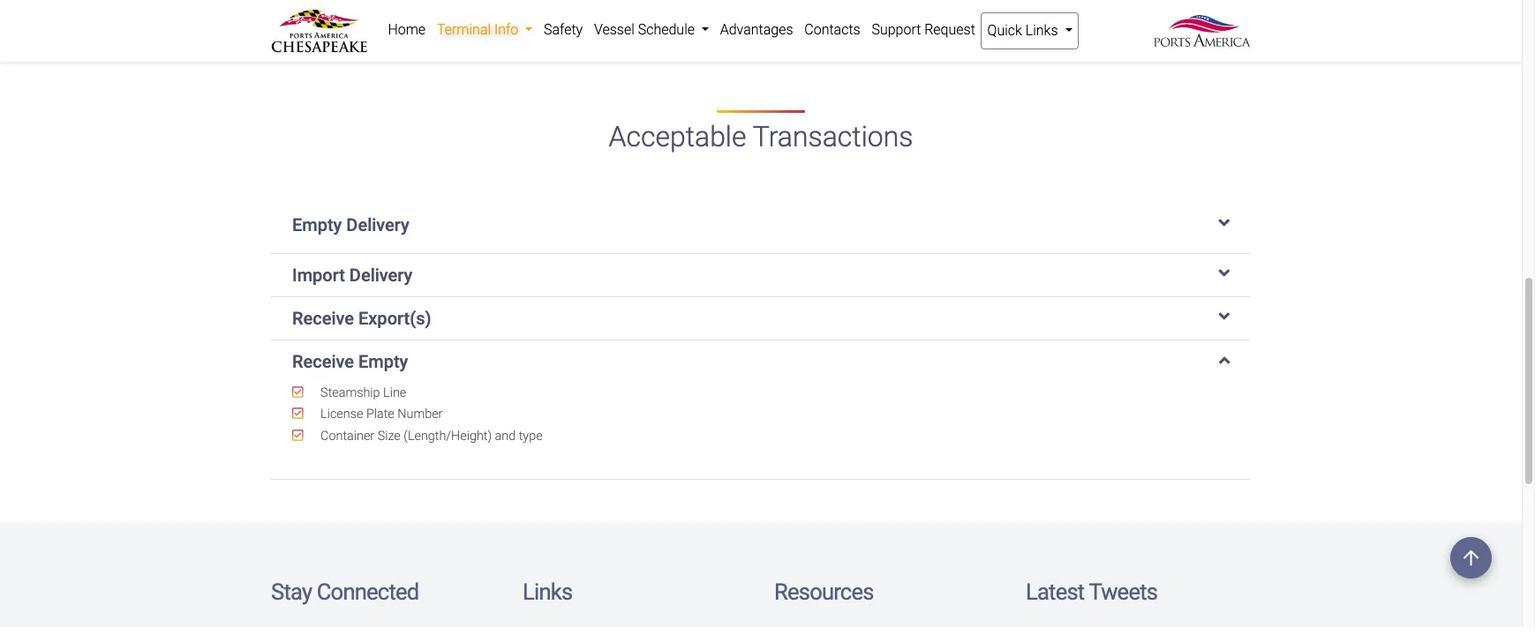 Task type: locate. For each thing, give the bounding box(es) containing it.
0 horizontal spatial empty
[[292, 214, 342, 236]]

receiving
[[818, 7, 873, 23]]

import delivery
[[292, 265, 413, 286]]

receive empty
[[292, 351, 408, 373]]

1 vertical spatial links
[[523, 580, 573, 606]]

delivery for import delivery
[[350, 265, 413, 286]]

import
[[292, 265, 345, 286]]

plate
[[366, 407, 395, 422]]

receive export(s) link
[[292, 308, 1230, 329]]

access
[[1026, 28, 1071, 45]]

delivery up export(s) on the left of the page
[[350, 265, 413, 286]]

latest tweets
[[1026, 580, 1158, 606]]

and left type
[[495, 429, 516, 444]]

and up pm
[[877, 7, 900, 23]]

and inside tab list
[[495, 429, 516, 444]]

steamship
[[321, 386, 380, 401]]

angle down image inside 'receive empty' link
[[1219, 351, 1230, 369]]

receive for receive export(s)
[[292, 308, 354, 329]]

receive for receive empty
[[292, 351, 354, 373]]

receive export(s)
[[292, 308, 431, 329]]

4 angle down image from the top
[[1219, 351, 1230, 369]]

reefer
[[775, 7, 815, 23]]

support request link
[[866, 12, 981, 48]]

support request
[[872, 21, 976, 38]]

tab list
[[271, 197, 1251, 481]]

advantages
[[720, 21, 794, 38]]

stay
[[271, 580, 312, 606]]

go to top image
[[1451, 538, 1493, 579]]

angle down image
[[1219, 214, 1230, 232], [1219, 265, 1230, 282], [1219, 308, 1230, 326], [1219, 351, 1230, 369]]

empty up import
[[292, 214, 342, 236]]

latest
[[1026, 580, 1085, 606]]

support
[[872, 21, 921, 38]]

container size (length/height) and type
[[318, 429, 543, 444]]

receive up 'steamship'
[[292, 351, 354, 373]]

1 vertical spatial empty
[[359, 351, 408, 373]]

1 angle down image from the top
[[1219, 214, 1230, 232]]

empty up line
[[359, 351, 408, 373]]

delivery
[[346, 214, 410, 236], [350, 265, 413, 286]]

0 horizontal spatial links
[[523, 580, 573, 606]]

1 vertical spatial and
[[495, 429, 516, 444]]

1 horizontal spatial links
[[1026, 22, 1059, 39]]

links
[[1026, 22, 1059, 39], [523, 580, 573, 606]]

and
[[877, 7, 900, 23], [495, 429, 516, 444]]

empty
[[292, 214, 342, 236], [359, 351, 408, 373]]

0 vertical spatial delivery
[[346, 214, 410, 236]]

company
[[1083, 7, 1143, 23]]

contacts
[[805, 21, 861, 38]]

contacts link
[[799, 12, 866, 48]]

license plate number
[[318, 407, 443, 422]]

receive down import
[[292, 308, 354, 329]]

receive
[[292, 308, 354, 329], [292, 351, 354, 373]]

2 receive from the top
[[292, 351, 354, 373]]

0 horizontal spatial and
[[495, 429, 516, 444]]

1 vertical spatial receive
[[292, 351, 354, 373]]

1 vertical spatial delivery
[[350, 265, 413, 286]]

3 angle down image from the top
[[1219, 308, 1230, 326]]

empty delivery
[[292, 214, 410, 236]]

1 horizontal spatial and
[[877, 7, 900, 23]]

1 receive from the top
[[292, 308, 354, 329]]

quick links link
[[981, 12, 1079, 49]]

vessel
[[594, 21, 635, 38]]

0 vertical spatial and
[[877, 7, 900, 23]]

delivery up import delivery
[[346, 214, 410, 236]]

0 vertical spatial links
[[1026, 22, 1059, 39]]

2 angle down image from the top
[[1219, 265, 1230, 282]]

terminal
[[437, 21, 491, 38]]

home
[[388, 21, 426, 38]]

license
[[321, 407, 363, 422]]

angle down image inside empty delivery link
[[1219, 214, 1230, 232]]

terminal info
[[437, 21, 522, 38]]

0 vertical spatial receive
[[292, 308, 354, 329]]

quick links
[[988, 22, 1062, 39]]

angle down image inside receive export(s) link
[[1219, 308, 1230, 326]]

safety
[[544, 21, 583, 38]]

number
[[398, 407, 443, 422]]

line
[[383, 386, 406, 401]]

daily.
[[892, 28, 923, 45]]

delivery for empty delivery
[[346, 214, 410, 236]]

angle down image inside import delivery 'link'
[[1219, 265, 1230, 282]]

16:00
[[828, 28, 864, 45]]

resources
[[775, 580, 874, 606]]



Task type: vqa. For each thing, say whether or not it's contained in the screenshot.
Navis N4
no



Task type: describe. For each thing, give the bounding box(es) containing it.
1 horizontal spatial empty
[[359, 351, 408, 373]]

angle down image for empty delivery
[[1219, 214, 1230, 232]]

steamship line
[[318, 386, 406, 401]]

pm
[[867, 28, 888, 45]]

tweets
[[1089, 580, 1158, 606]]

acceptable
[[609, 120, 747, 154]]

type
[[519, 429, 543, 444]]

receive empty link
[[292, 351, 1230, 373]]

advantages link
[[715, 12, 799, 48]]

(length/height)
[[404, 429, 492, 444]]

-
[[1075, 28, 1079, 45]]

reefer receiving and delivering cutoff is
[[775, 7, 962, 45]]

vessel schedule link
[[589, 12, 715, 48]]

16:00 pm daily.
[[828, 28, 923, 45]]

0 vertical spatial empty
[[292, 214, 342, 236]]

terminal info link
[[431, 12, 538, 48]]

www.emodal.com
[[1082, 28, 1195, 45]]

acceptable transactions
[[609, 120, 914, 154]]

angle down image for import delivery
[[1219, 265, 1230, 282]]

cutoff
[[775, 28, 811, 45]]

empty delivery link
[[292, 214, 1230, 236]]

www.emodal.com link
[[1082, 28, 1195, 45]]

request
[[925, 21, 976, 38]]

container
[[321, 429, 375, 444]]

&
[[1146, 7, 1155, 23]]

trucking
[[1026, 7, 1080, 23]]

stay connected
[[271, 580, 419, 606]]

import delivery link
[[292, 265, 1230, 286]]

export(s)
[[359, 308, 431, 329]]

trucking company & truck driver access -
[[1026, 7, 1232, 45]]

transactions
[[753, 120, 914, 154]]

and inside reefer receiving and delivering cutoff is
[[877, 7, 900, 23]]

size
[[378, 429, 401, 444]]

angle down image for receive empty
[[1219, 351, 1230, 369]]

delivering
[[903, 7, 962, 23]]

driver
[[1196, 7, 1232, 23]]

angle down image for receive export(s)
[[1219, 308, 1230, 326]]

is
[[815, 28, 825, 45]]

tab list containing empty delivery
[[271, 197, 1251, 481]]

truck
[[1158, 7, 1193, 23]]

vessel schedule
[[594, 21, 698, 38]]

info
[[495, 21, 519, 38]]

quick
[[988, 22, 1023, 39]]

home link
[[382, 12, 431, 48]]

schedule
[[638, 21, 695, 38]]

safety link
[[538, 12, 589, 48]]

connected
[[317, 580, 419, 606]]



